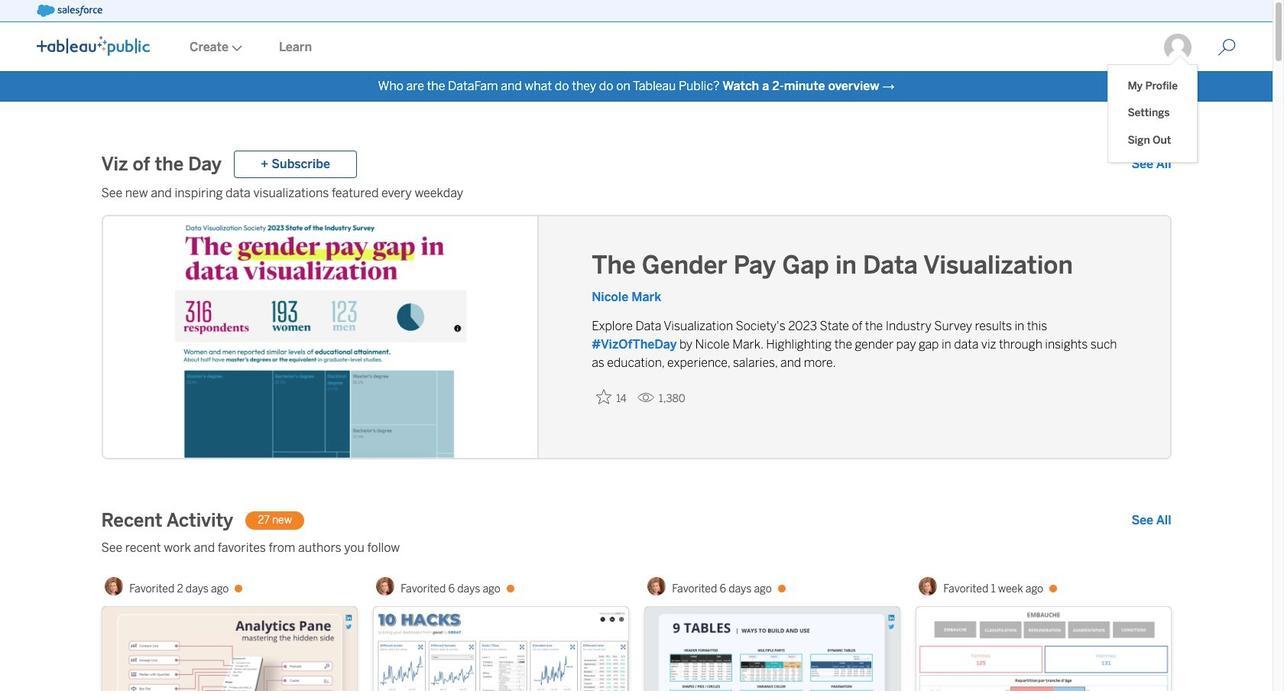 Task type: describe. For each thing, give the bounding box(es) containing it.
1 angela drucioc image from the left
[[105, 577, 123, 596]]

go to search image
[[1200, 38, 1255, 57]]

recent activity heading
[[101, 509, 233, 533]]

see all recent activity element
[[1132, 512, 1172, 530]]

add favorite image
[[597, 389, 612, 405]]

angela drucioc image
[[376, 577, 395, 596]]

see all viz of the day element
[[1132, 155, 1172, 174]]

tableau public viz of the day image
[[103, 216, 539, 461]]

workbook thumbnail image for second angela drucioc icon from the right
[[645, 607, 900, 691]]

logo image
[[37, 36, 150, 56]]

list options menu
[[1109, 65, 1197, 162]]



Task type: vqa. For each thing, say whether or not it's contained in the screenshot.
Creators: Connect to Data on the Web link
no



Task type: locate. For each thing, give the bounding box(es) containing it.
3 angela drucioc image from the left
[[919, 577, 938, 596]]

workbook thumbnail image
[[102, 607, 357, 691], [374, 607, 628, 691], [645, 607, 900, 691], [916, 607, 1171, 691]]

3 workbook thumbnail image from the left
[[645, 607, 900, 691]]

dialog
[[1109, 55, 1197, 162]]

2 workbook thumbnail image from the left
[[374, 607, 628, 691]]

2 angela drucioc image from the left
[[648, 577, 666, 596]]

Add Favorite button
[[592, 385, 631, 410]]

viz of the day heading
[[101, 152, 222, 177]]

see recent work and favorites from authors you follow element
[[101, 539, 1172, 557]]

see new and inspiring data visualizations featured every weekday element
[[101, 184, 1172, 203]]

workbook thumbnail image for angela drucioc image
[[374, 607, 628, 691]]

tara.schultz image
[[1163, 32, 1194, 63]]

0 horizontal spatial angela drucioc image
[[105, 577, 123, 596]]

1 workbook thumbnail image from the left
[[102, 607, 357, 691]]

salesforce logo image
[[37, 5, 102, 17]]

workbook thumbnail image for third angela drucioc icon
[[916, 607, 1171, 691]]

angela drucioc image
[[105, 577, 123, 596], [648, 577, 666, 596], [919, 577, 938, 596]]

workbook thumbnail image for first angela drucioc icon from the left
[[102, 607, 357, 691]]

4 workbook thumbnail image from the left
[[916, 607, 1171, 691]]

1 horizontal spatial angela drucioc image
[[648, 577, 666, 596]]

2 horizontal spatial angela drucioc image
[[919, 577, 938, 596]]



